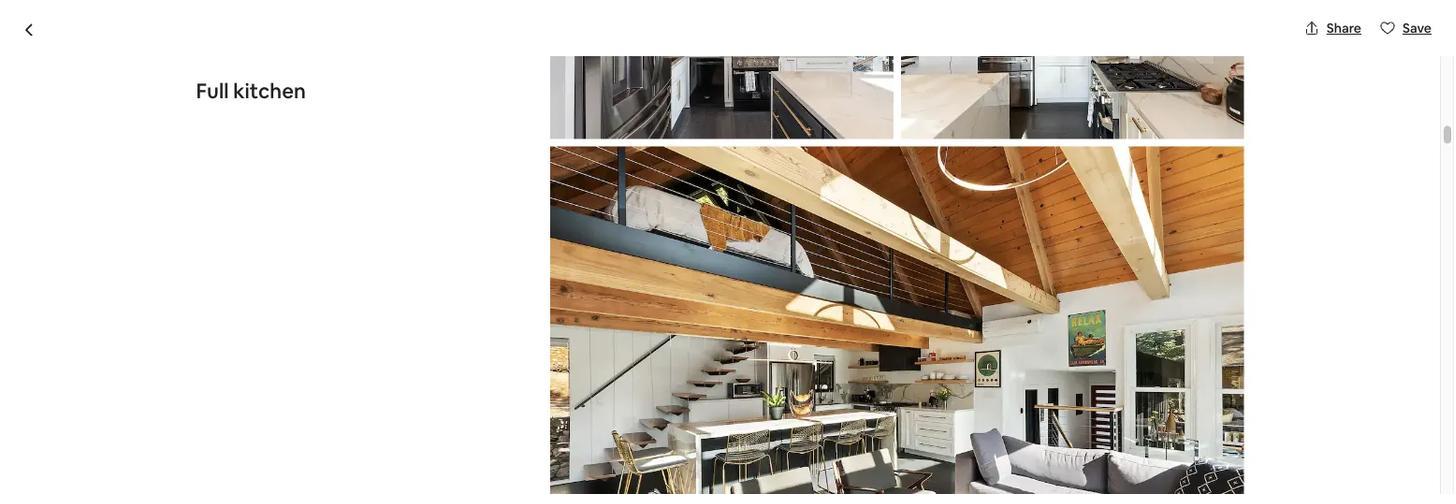 Task type: describe. For each thing, give the bounding box(es) containing it.
modern
[[300, 95, 389, 127]]

room 1 - king sized bed with an adjoining bathroom image
[[990, 178, 1245, 318]]

Add guests search field
[[555, 15, 885, 60]]

arrowhead,
[[454, 136, 526, 153]]

all
[[1147, 412, 1161, 429]]

lake arrowhead, california, united states
[[422, 136, 678, 153]]

photo tour dialog
[[0, 0, 1455, 494]]

california,
[[529, 136, 592, 153]]

kitchen
[[233, 77, 306, 104]]

kitchen with upgraded appliances and amenities.  everything you need to cook a gourmet meal. image
[[728, 326, 982, 459]]

show
[[1111, 412, 1144, 429]]

0 horizontal spatial save button
[[1186, 129, 1252, 161]]

full
[[196, 77, 229, 104]]

view
[[645, 95, 698, 127]]

full kitchen
[[196, 77, 306, 104]]

share inside photo tour dialog
[[1327, 20, 1362, 37]]

share button for save button to the left
[[1110, 129, 1182, 161]]

share button for save button to the top
[[1297, 12, 1370, 44]]

peaceful modern a-frame cabin with a view
[[196, 95, 698, 127]]

states
[[639, 136, 678, 153]]

1 vertical spatial save
[[1216, 137, 1245, 154]]

united
[[595, 136, 636, 153]]



Task type: vqa. For each thing, say whether or not it's contained in the screenshot.
the right 14 button
no



Task type: locate. For each thing, give the bounding box(es) containing it.
0 vertical spatial save button
[[1373, 12, 1440, 44]]

add guests button
[[748, 15, 885, 60]]

add guests
[[764, 29, 833, 46]]

a-
[[394, 95, 421, 127]]

add
[[764, 29, 789, 46]]

show all photos
[[1111, 412, 1207, 429]]

patio seating with a peaceful hillside view. enjoy your morning coffee outside among the trees. image
[[990, 326, 1245, 459]]

0 vertical spatial share button
[[1297, 12, 1370, 44]]

share button inside photo tour dialog
[[1297, 12, 1370, 44]]

guests
[[792, 29, 833, 46]]

peaceful
[[196, 95, 295, 127]]

1 horizontal spatial save
[[1403, 20, 1432, 37]]

1 vertical spatial save button
[[1186, 129, 1252, 161]]

show all photos button
[[1073, 404, 1222, 436]]

0 horizontal spatial share
[[1139, 137, 1174, 154]]

1 horizontal spatial share
[[1327, 20, 1362, 37]]

a
[[626, 95, 639, 127]]

share
[[1327, 20, 1362, 37], [1139, 137, 1174, 154]]

cozy living room  and fireplace image
[[728, 178, 982, 318]]

chef's kitchen image
[[551, 0, 894, 139], [551, 0, 894, 139], [901, 0, 1245, 139], [901, 0, 1245, 139]]

1 vertical spatial share
[[1139, 137, 1174, 154]]

cabin
[[498, 95, 565, 127]]

0 vertical spatial share
[[1327, 20, 1362, 37]]

exterior view of the house image
[[196, 178, 720, 459]]

share button
[[1297, 12, 1370, 44], [1110, 129, 1182, 161]]

photos
[[1163, 412, 1207, 429]]

0 vertical spatial save
[[1403, 20, 1432, 37]]

1 horizontal spatial save button
[[1373, 12, 1440, 44]]

0 horizontal spatial save
[[1216, 137, 1245, 154]]

living room view with loft above and kitchen below image
[[551, 146, 1245, 494], [551, 146, 1245, 494]]

frame
[[421, 95, 493, 127]]

profile element
[[908, 0, 1245, 75]]

lake arrowhead, california, united states button
[[422, 133, 678, 155]]

lake
[[422, 136, 451, 153]]

save inside photo tour dialog
[[1403, 20, 1432, 37]]

0 horizontal spatial share button
[[1110, 129, 1182, 161]]

save
[[1403, 20, 1432, 37], [1216, 137, 1245, 154]]

1 vertical spatial share button
[[1110, 129, 1182, 161]]

with
[[570, 95, 621, 127]]

save button
[[1373, 12, 1440, 44], [1186, 129, 1252, 161]]

1 horizontal spatial share button
[[1297, 12, 1370, 44]]



